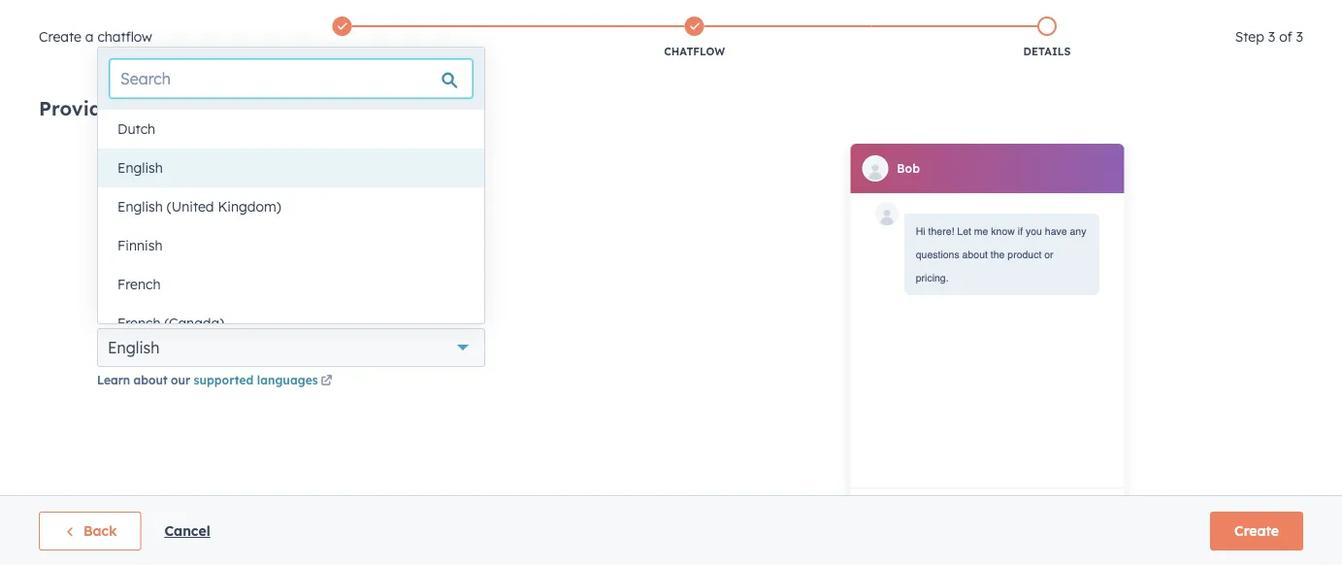 Task type: describe. For each thing, give the bounding box(es) containing it.
chatflow
[[664, 45, 725, 58]]

selected:
[[125, 147, 181, 164]]

dutch
[[117, 120, 155, 137]]

dutch button
[[98, 110, 484, 149]]

languages
[[257, 372, 318, 387]]

any
[[97, 219, 119, 233]]

cancel button
[[164, 519, 210, 543]]

1 3 from the left
[[1269, 28, 1276, 45]]

chat
[[217, 147, 247, 164]]

an
[[142, 197, 159, 214]]

create for create
[[1235, 522, 1280, 539]]

bot
[[209, 219, 229, 233]]

link opens in a new window image inside supported languages link
[[321, 375, 333, 387]]

kingdom)
[[218, 198, 281, 215]]

our
[[171, 372, 190, 387]]

in
[[300, 219, 310, 233]]

supported languages link
[[194, 372, 336, 390]]

select for select an inbox any chats with this bot will appear in this inbox.
[[97, 197, 138, 214]]

list containing channel
[[166, 13, 1224, 63]]

learn
[[97, 372, 130, 387]]

about
[[134, 372, 168, 387]]

english button
[[98, 149, 484, 187]]

1 this from the left
[[185, 219, 206, 233]]

finnish
[[117, 237, 163, 254]]

cancel
[[164, 522, 210, 539]]

create a chatflow
[[39, 28, 152, 45]]

english inside button
[[117, 198, 163, 215]]

2 3 from the left
[[1297, 28, 1304, 45]]

2 menu item from the left
[[1219, 0, 1319, 31]]

(canada)
[[164, 315, 225, 332]]

live
[[185, 147, 213, 164]]

upgrade
[[1001, 9, 1055, 25]]

details
[[1024, 45, 1071, 58]]

will
[[232, 219, 251, 233]]

french (canada) button
[[98, 304, 484, 343]]

a for chatflow
[[85, 28, 94, 45]]

more
[[187, 96, 237, 120]]

inbox.
[[338, 219, 372, 233]]

upgrade image
[[979, 9, 997, 26]]

language
[[154, 304, 218, 321]]

list box containing dutch
[[98, 110, 484, 343]]



Task type: locate. For each thing, give the bounding box(es) containing it.
1 horizontal spatial a
[[119, 96, 132, 120]]

2 vertical spatial english
[[108, 338, 160, 357]]

a left chatflow
[[85, 28, 94, 45]]

0 horizontal spatial this
[[185, 219, 206, 233]]

chatflow completed list item
[[518, 13, 871, 63]]

menu item up details
[[1069, 0, 1073, 31]]

this down english (united kingdom)
[[185, 219, 206, 233]]

french inside button
[[117, 315, 161, 332]]

little
[[138, 96, 181, 120]]

0 vertical spatial select
[[97, 197, 138, 214]]

a for little
[[119, 96, 132, 120]]

a up dutch
[[119, 96, 132, 120]]

select
[[97, 197, 138, 214], [97, 304, 138, 321]]

back button
[[39, 512, 141, 550]]

1 horizontal spatial create
[[1235, 522, 1280, 539]]

1 horizontal spatial 3
[[1297, 28, 1304, 45]]

create for create a chatflow
[[39, 28, 81, 45]]

french inside button
[[117, 276, 161, 293]]

3 left of
[[1269, 28, 1276, 45]]

chats
[[123, 219, 154, 233]]

provide a little more information...
[[39, 96, 373, 120]]

english
[[117, 159, 163, 176], [117, 198, 163, 215], [108, 338, 160, 357]]

list box
[[98, 110, 484, 343]]

select a language
[[97, 304, 218, 321]]

english button
[[97, 328, 485, 367]]

create button
[[1211, 512, 1304, 550]]

upgrade menu
[[966, 0, 1319, 31]]

2 select from the top
[[97, 304, 138, 321]]

french
[[117, 276, 161, 293], [117, 315, 161, 332]]

2 link opens in a new window image from the top
[[321, 375, 333, 387]]

select up any
[[97, 197, 138, 214]]

select down inbox
[[97, 304, 138, 321]]

details list item
[[871, 13, 1224, 63]]

french for french
[[117, 276, 161, 293]]

1 vertical spatial create
[[1235, 522, 1280, 539]]

Search search field
[[110, 59, 473, 98]]

step
[[1236, 28, 1265, 45]]

inbox
[[108, 249, 151, 268]]

0 horizontal spatial menu item
[[1069, 0, 1073, 31]]

1 horizontal spatial this
[[314, 219, 334, 233]]

3
[[1269, 28, 1276, 45], [1297, 28, 1304, 45]]

1 vertical spatial english
[[117, 198, 163, 215]]

finnish button
[[98, 226, 484, 265]]

supported
[[194, 372, 254, 387]]

select inside select an inbox any chats with this bot will appear in this inbox.
[[97, 197, 138, 214]]

english (united kingdom) button
[[98, 187, 484, 226]]

inbox
[[163, 197, 200, 214]]

0 vertical spatial english
[[117, 159, 163, 176]]

english down dutch
[[117, 159, 163, 176]]

3 right of
[[1297, 28, 1304, 45]]

a left language on the left of page
[[142, 304, 150, 321]]

0 horizontal spatial create
[[39, 28, 81, 45]]

select for select a language
[[97, 304, 138, 321]]

0 vertical spatial create
[[39, 28, 81, 45]]

information...
[[243, 96, 373, 120]]

provide
[[39, 96, 113, 120]]

1 horizontal spatial menu item
[[1219, 0, 1319, 31]]

list
[[166, 13, 1224, 63]]

a
[[85, 28, 94, 45], [119, 96, 132, 120], [142, 304, 150, 321]]

you
[[97, 147, 121, 164]]

1 vertical spatial french
[[117, 315, 161, 332]]

english inside button
[[117, 159, 163, 176]]

you selected: live chat
[[97, 147, 247, 164]]

french left (canada)
[[117, 315, 161, 332]]

english up chats
[[117, 198, 163, 215]]

french button
[[98, 265, 484, 304]]

1 link opens in a new window image from the top
[[321, 372, 333, 390]]

english inside dropdown button
[[108, 338, 160, 357]]

a for language
[[142, 304, 150, 321]]

1 vertical spatial a
[[119, 96, 132, 120]]

step 3 of 3
[[1236, 28, 1304, 45]]

1 french from the top
[[117, 276, 161, 293]]

back
[[83, 522, 117, 539]]

menu item
[[1069, 0, 1073, 31], [1219, 0, 1319, 31]]

1 vertical spatial select
[[97, 304, 138, 321]]

chatflow
[[98, 28, 152, 45]]

2 vertical spatial a
[[142, 304, 150, 321]]

this
[[185, 219, 206, 233], [314, 219, 334, 233]]

0 vertical spatial french
[[117, 276, 161, 293]]

channel completed list item
[[166, 13, 518, 63]]

1 select from the top
[[97, 197, 138, 214]]

french (canada)
[[117, 315, 225, 332]]

with
[[157, 219, 182, 233]]

link opens in a new window image
[[321, 372, 333, 390], [321, 375, 333, 387]]

of
[[1280, 28, 1293, 45]]

Search HubSpot search field
[[1070, 41, 1308, 74]]

2 horizontal spatial a
[[142, 304, 150, 321]]

(united
[[167, 198, 214, 215]]

menu item up the search hubspot search field
[[1219, 0, 1319, 31]]

1 menu item from the left
[[1069, 0, 1073, 31]]

2 this from the left
[[314, 219, 334, 233]]

english (united kingdom)
[[117, 198, 281, 215]]

english up learn about our
[[108, 338, 160, 357]]

learn about our
[[97, 372, 194, 387]]

0 vertical spatial a
[[85, 28, 94, 45]]

french for french (canada)
[[117, 315, 161, 332]]

this right the in
[[314, 219, 334, 233]]

2 french from the top
[[117, 315, 161, 332]]

french down inbox
[[117, 276, 161, 293]]

create inside button
[[1235, 522, 1280, 539]]

supported languages
[[194, 372, 318, 387]]

0 horizontal spatial 3
[[1269, 28, 1276, 45]]

appear
[[255, 219, 296, 233]]

inbox button
[[97, 239, 485, 278]]

select an inbox any chats with this bot will appear in this inbox.
[[97, 197, 372, 233]]

create
[[39, 28, 81, 45], [1235, 522, 1280, 539]]

0 horizontal spatial a
[[85, 28, 94, 45]]

channel
[[315, 45, 369, 58]]



Task type: vqa. For each thing, say whether or not it's contained in the screenshot.
left menu item
yes



